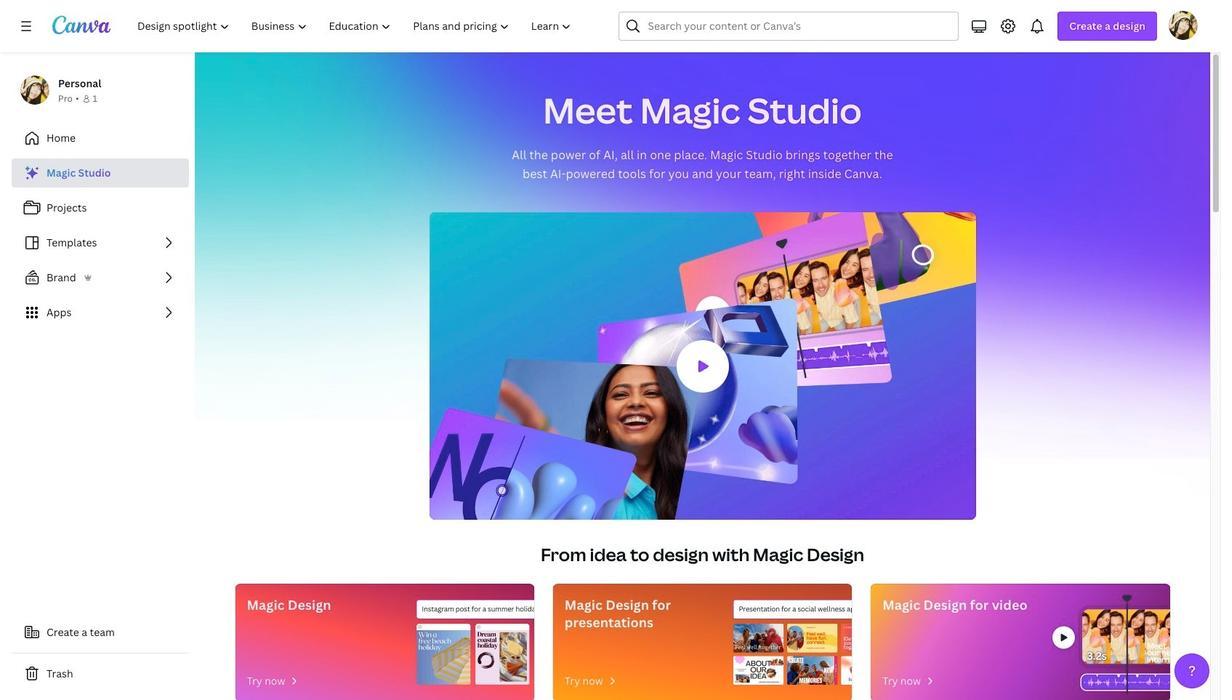 Task type: locate. For each thing, give the bounding box(es) containing it.
list
[[12, 158, 189, 327]]

None search field
[[619, 12, 959, 41]]



Task type: describe. For each thing, give the bounding box(es) containing it.
stephanie aranda image
[[1169, 11, 1198, 40]]

top level navigation element
[[128, 12, 584, 41]]

Search search field
[[648, 12, 930, 40]]



Task type: vqa. For each thing, say whether or not it's contained in the screenshot.
search field
yes



